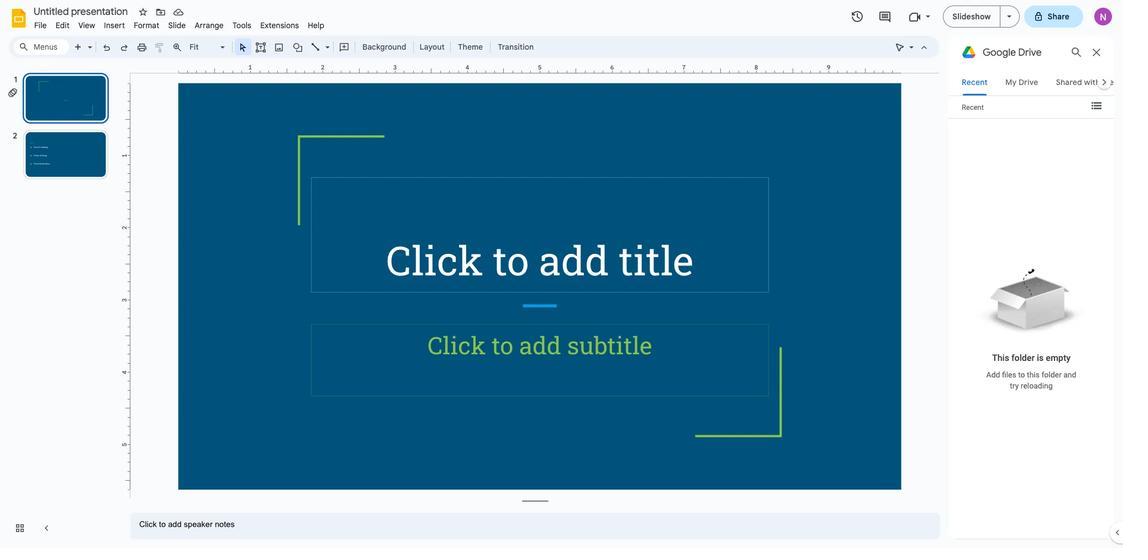 Task type: describe. For each thing, give the bounding box(es) containing it.
share button
[[1024, 6, 1084, 28]]

slide menu item
[[164, 19, 190, 32]]

tools menu item
[[228, 19, 256, 32]]

navigation inside application
[[0, 62, 122, 549]]

format
[[134, 20, 159, 30]]

select line image
[[323, 40, 330, 44]]

view
[[78, 20, 95, 30]]

extensions menu item
[[256, 19, 304, 32]]

background button
[[358, 39, 411, 55]]

help
[[308, 20, 324, 30]]

shape image
[[291, 39, 304, 55]]

menu bar inside menu bar banner
[[30, 14, 329, 33]]

Menus field
[[14, 39, 69, 55]]

tools
[[233, 20, 252, 30]]

layout
[[420, 42, 445, 52]]

view menu item
[[74, 19, 100, 32]]

insert menu item
[[100, 19, 129, 32]]

presentation options image
[[1007, 15, 1012, 18]]

Star checkbox
[[135, 4, 151, 20]]

format menu item
[[129, 19, 164, 32]]

main toolbar
[[40, 0, 539, 488]]

insert
[[104, 20, 125, 30]]

application containing slideshow
[[0, 0, 1123, 549]]

file menu item
[[30, 19, 51, 32]]

slide
[[168, 20, 186, 30]]

menu bar banner
[[0, 0, 1123, 549]]



Task type: locate. For each thing, give the bounding box(es) containing it.
edit menu item
[[51, 19, 74, 32]]

theme button
[[453, 39, 488, 55]]

mode and view toolbar
[[891, 36, 933, 58]]

help menu item
[[304, 19, 329, 32]]

Zoom text field
[[188, 39, 219, 55]]

share
[[1048, 12, 1070, 22]]

arrange
[[195, 20, 224, 30]]

menu bar
[[30, 14, 329, 33]]

layout button
[[416, 39, 448, 55]]

theme
[[458, 42, 483, 52]]

file
[[34, 20, 47, 30]]

arrange menu item
[[190, 19, 228, 32]]

slideshow
[[953, 12, 991, 22]]

navigation
[[0, 62, 122, 549]]

new slide with layout image
[[85, 40, 92, 44]]

insert image image
[[273, 39, 285, 55]]

menu bar containing file
[[30, 14, 329, 33]]

background
[[363, 42, 406, 52]]

transition
[[498, 42, 534, 52]]

extensions
[[260, 20, 299, 30]]

edit
[[56, 20, 70, 30]]

slideshow button
[[943, 6, 1000, 28]]

transition button
[[493, 39, 539, 55]]

Rename text field
[[30, 4, 134, 18]]

application
[[0, 0, 1123, 549]]

Zoom field
[[186, 39, 230, 55]]



Task type: vqa. For each thing, say whether or not it's contained in the screenshot.
navigation
yes



